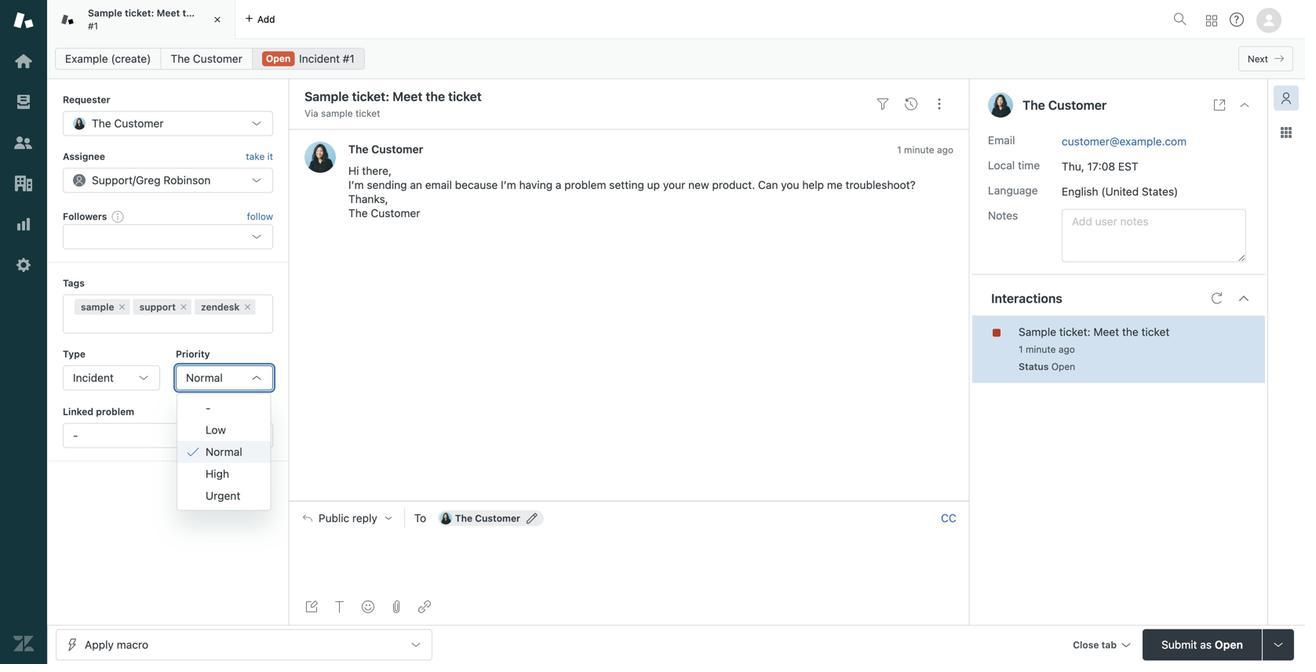 Task type: locate. For each thing, give the bounding box(es) containing it.
incident
[[299, 52, 340, 65], [73, 372, 114, 385]]

normal down priority
[[186, 372, 223, 385]]

reporting image
[[13, 214, 34, 235]]

sample ticket: meet the ticket #1
[[88, 8, 226, 31]]

followers element
[[63, 225, 273, 250]]

1 vertical spatial normal
[[206, 446, 242, 459]]

incident for incident
[[73, 372, 114, 385]]

1
[[897, 144, 902, 155], [1019, 344, 1023, 355]]

customer up /
[[114, 117, 164, 130]]

the customer link down close icon
[[160, 48, 253, 70]]

the customer link inside secondary "element"
[[160, 48, 253, 70]]

remove image
[[117, 303, 127, 312], [179, 303, 188, 312], [243, 303, 252, 312]]

customers image
[[13, 133, 34, 153]]

tab
[[1102, 640, 1117, 651]]

sample right via
[[321, 108, 353, 119]]

0 vertical spatial problem
[[565, 179, 606, 191]]

sample up status
[[1019, 326, 1057, 339]]

1 horizontal spatial open
[[1052, 362, 1076, 372]]

- low
[[206, 402, 226, 437]]

0 vertical spatial -
[[206, 402, 211, 415]]

sample ticket: meet the ticket 1 minute ago status open
[[1019, 326, 1170, 372]]

views image
[[13, 92, 34, 112]]

ticket: up "(create)"
[[125, 8, 154, 19]]

#1 up example
[[88, 20, 98, 31]]

remove image right support
[[179, 303, 188, 312]]

the customer down requester
[[92, 117, 164, 130]]

- inside the - low
[[206, 402, 211, 415]]

incident up via
[[299, 52, 340, 65]]

1 horizontal spatial problem
[[565, 179, 606, 191]]

cc
[[941, 512, 957, 525]]

0 vertical spatial normal
[[186, 372, 223, 385]]

1 up status
[[1019, 344, 1023, 355]]

1 vertical spatial sample
[[81, 302, 114, 313]]

0 horizontal spatial the
[[182, 8, 198, 19]]

- up "low"
[[206, 402, 211, 415]]

customer inside hi there, i'm sending an email because i'm having a problem setting up your new product. can you help me troubleshoot? thanks, the customer
[[371, 207, 420, 220]]

remove image left support
[[117, 303, 127, 312]]

meet
[[157, 8, 180, 19], [1094, 326, 1119, 339]]

the customer up "thu,"
[[1023, 98, 1107, 113]]

urgent option
[[177, 486, 271, 508]]

example
[[65, 52, 108, 65]]

1 minute ago text field down ticket actions image
[[897, 144, 954, 155]]

1 vertical spatial minute
[[1026, 344, 1056, 355]]

normal
[[186, 372, 223, 385], [206, 446, 242, 459]]

1 vertical spatial -
[[73, 429, 78, 442]]

the up "hi"
[[349, 143, 369, 156]]

the inside sample ticket: meet the ticket #1
[[182, 8, 198, 19]]

secondary element
[[47, 43, 1305, 75]]

view more details image
[[1214, 99, 1226, 111]]

1 up "troubleshoot?"
[[897, 144, 902, 155]]

product.
[[712, 179, 755, 191]]

customer inside requester element
[[114, 117, 164, 130]]

customer down sending
[[371, 207, 420, 220]]

customer down close icon
[[193, 52, 242, 65]]

open right as
[[1215, 639, 1243, 652]]

0 horizontal spatial 1 minute ago text field
[[897, 144, 954, 155]]

zendesk
[[201, 302, 240, 313]]

troubleshoot?
[[846, 179, 916, 191]]

ticket: down interactions
[[1059, 326, 1091, 339]]

1 horizontal spatial -
[[206, 402, 211, 415]]

0 horizontal spatial remove image
[[117, 303, 127, 312]]

2 remove image from the left
[[179, 303, 188, 312]]

urgent
[[206, 490, 240, 503]]

avatar image
[[305, 142, 336, 173]]

1 horizontal spatial remove image
[[179, 303, 188, 312]]

0 vertical spatial ticket
[[200, 8, 226, 19]]

assignee element
[[63, 168, 273, 193]]

i'm
[[349, 179, 364, 191], [501, 179, 516, 191]]

the inside sample ticket: meet the ticket 1 minute ago status open
[[1122, 326, 1139, 339]]

3 remove image from the left
[[243, 303, 252, 312]]

2 horizontal spatial remove image
[[243, 303, 252, 312]]

minute up status
[[1026, 344, 1056, 355]]

the for sample ticket: meet the ticket 1 minute ago status open
[[1122, 326, 1139, 339]]

1 horizontal spatial ticket:
[[1059, 326, 1091, 339]]

0 vertical spatial open
[[266, 53, 291, 64]]

the
[[182, 8, 198, 19], [1122, 326, 1139, 339]]

interactions
[[991, 291, 1063, 306]]

0 horizontal spatial -
[[73, 429, 78, 442]]

the down requester
[[92, 117, 111, 130]]

0 horizontal spatial 1
[[897, 144, 902, 155]]

a
[[556, 179, 562, 191]]

0 horizontal spatial ticket
[[200, 8, 226, 19]]

sample
[[321, 108, 353, 119], [81, 302, 114, 313]]

1 vertical spatial the customer link
[[349, 143, 423, 156]]

sample inside sample ticket: meet the ticket #1
[[88, 8, 122, 19]]

0 vertical spatial 1
[[897, 144, 902, 155]]

17:08
[[1088, 160, 1115, 173]]

0 vertical spatial the customer link
[[160, 48, 253, 70]]

incident inside popup button
[[73, 372, 114, 385]]

sample down tags
[[81, 302, 114, 313]]

notes
[[988, 209, 1018, 222]]

time
[[1018, 159, 1040, 172]]

1 horizontal spatial ago
[[1059, 344, 1075, 355]]

#1 inside secondary "element"
[[343, 52, 355, 65]]

1 minute ago text field
[[897, 144, 954, 155], [1019, 344, 1075, 355]]

draft mode image
[[305, 601, 318, 614]]

problem right a
[[565, 179, 606, 191]]

ticket: inside sample ticket: meet the ticket #1
[[125, 8, 154, 19]]

0 vertical spatial ticket:
[[125, 8, 154, 19]]

take it
[[246, 151, 273, 162]]

0 vertical spatial incident
[[299, 52, 340, 65]]

linked problem
[[63, 407, 134, 418]]

0 vertical spatial #1
[[88, 20, 98, 31]]

0 vertical spatial meet
[[157, 8, 180, 19]]

events image
[[905, 98, 918, 110]]

incident button
[[63, 366, 160, 391]]

1 vertical spatial open
[[1052, 362, 1076, 372]]

close tab button
[[1066, 630, 1137, 664]]

1 horizontal spatial the
[[1122, 326, 1139, 339]]

1 horizontal spatial i'm
[[501, 179, 516, 191]]

info on adding followers image
[[112, 210, 124, 223]]

you
[[781, 179, 799, 191]]

problem down incident popup button
[[96, 407, 134, 418]]

ago down ticket actions image
[[937, 144, 954, 155]]

customer
[[193, 52, 242, 65], [1048, 98, 1107, 113], [114, 117, 164, 130], [371, 143, 423, 156], [371, 207, 420, 220], [475, 513, 520, 524]]

-
[[206, 402, 211, 415], [73, 429, 78, 442]]

1 vertical spatial ticket:
[[1059, 326, 1091, 339]]

1 horizontal spatial #1
[[343, 52, 355, 65]]

sample up example (create)
[[88, 8, 122, 19]]

ticket: for sample ticket: meet the ticket 1 minute ago status open
[[1059, 326, 1091, 339]]

1 horizontal spatial meet
[[1094, 326, 1119, 339]]

email
[[425, 179, 452, 191]]

followers
[[63, 211, 107, 222]]

0 horizontal spatial ticket:
[[125, 8, 154, 19]]

can
[[758, 179, 778, 191]]

0 horizontal spatial minute
[[904, 144, 935, 155]]

meet inside sample ticket: meet the ticket 1 minute ago status open
[[1094, 326, 1119, 339]]

meet for sample ticket: meet the ticket 1 minute ago status open
[[1094, 326, 1119, 339]]

2 horizontal spatial open
[[1215, 639, 1243, 652]]

zendesk image
[[13, 634, 34, 655]]

0 horizontal spatial open
[[266, 53, 291, 64]]

1 minute ago text field up status
[[1019, 344, 1075, 355]]

thu, 17:08 est
[[1062, 160, 1139, 173]]

- for - low
[[206, 402, 211, 415]]

1 horizontal spatial ticket
[[356, 108, 380, 119]]

organizations image
[[13, 173, 34, 194]]

- down linked
[[73, 429, 78, 442]]

requester
[[63, 94, 110, 105]]

ticket
[[200, 8, 226, 19], [356, 108, 380, 119], [1142, 326, 1170, 339]]

tags
[[63, 278, 85, 289]]

0 horizontal spatial #1
[[88, 20, 98, 31]]

1 vertical spatial meet
[[1094, 326, 1119, 339]]

the inside secondary "element"
[[171, 52, 190, 65]]

customer@example.com
[[1062, 135, 1187, 148]]

example (create) button
[[55, 48, 161, 70]]

incident inside secondary "element"
[[299, 52, 340, 65]]

0 vertical spatial 1 minute ago text field
[[897, 144, 954, 155]]

the customer
[[171, 52, 242, 65], [1023, 98, 1107, 113], [92, 117, 164, 130], [349, 143, 423, 156], [455, 513, 520, 524]]

2 vertical spatial ticket
[[1142, 326, 1170, 339]]

the down thanks, at the left
[[349, 207, 368, 220]]

0 horizontal spatial incident
[[73, 372, 114, 385]]

via sample ticket
[[305, 108, 380, 119]]

1 vertical spatial incident
[[73, 372, 114, 385]]

the customer link
[[160, 48, 253, 70], [349, 143, 423, 156]]

0 horizontal spatial meet
[[157, 8, 180, 19]]

normal inside option
[[206, 446, 242, 459]]

the customer up there,
[[349, 143, 423, 156]]

(create)
[[111, 52, 151, 65]]

0 vertical spatial sample
[[88, 8, 122, 19]]

ago down interactions
[[1059, 344, 1075, 355]]

status
[[1019, 362, 1049, 372]]

problem
[[565, 179, 606, 191], [96, 407, 134, 418]]

1 remove image from the left
[[117, 303, 127, 312]]

follow button
[[247, 210, 273, 224]]

1 horizontal spatial minute
[[1026, 344, 1056, 355]]

remove image for sample
[[117, 303, 127, 312]]

take it button
[[246, 149, 273, 165]]

1 vertical spatial ago
[[1059, 344, 1075, 355]]

get help image
[[1230, 13, 1244, 27]]

the customer inside requester element
[[92, 117, 164, 130]]

the customer link up there,
[[349, 143, 423, 156]]

zendesk products image
[[1206, 15, 1217, 26]]

0 vertical spatial ago
[[937, 144, 954, 155]]

0 vertical spatial the
[[182, 8, 198, 19]]

thanks,
[[349, 193, 388, 206]]

ticket inside sample ticket: meet the ticket 1 minute ago status open
[[1142, 326, 1170, 339]]

#1
[[88, 20, 98, 31], [343, 52, 355, 65]]

the customer right customer@example.com "image"
[[455, 513, 520, 524]]

normal down low option
[[206, 446, 242, 459]]

the for sample ticket: meet the ticket #1
[[182, 8, 198, 19]]

1 vertical spatial #1
[[343, 52, 355, 65]]

1 horizontal spatial sample
[[321, 108, 353, 119]]

open right status
[[1052, 362, 1076, 372]]

open
[[266, 53, 291, 64], [1052, 362, 1076, 372], [1215, 639, 1243, 652]]

i'm down "hi"
[[349, 179, 364, 191]]

1 vertical spatial the
[[1122, 326, 1139, 339]]

the customer down close icon
[[171, 52, 242, 65]]

reply
[[352, 512, 377, 525]]

0 horizontal spatial sample
[[88, 8, 122, 19]]

customer context image
[[1280, 92, 1293, 104]]

#1 up "via sample ticket"
[[343, 52, 355, 65]]

1 vertical spatial problem
[[96, 407, 134, 418]]

local
[[988, 159, 1015, 172]]

minute
[[904, 144, 935, 155], [1026, 344, 1056, 355]]

main element
[[0, 0, 47, 665]]

sample
[[88, 8, 122, 19], [1019, 326, 1057, 339]]

via
[[305, 108, 318, 119]]

remove image right zendesk
[[243, 303, 252, 312]]

thu,
[[1062, 160, 1085, 173]]

ticket: for sample ticket: meet the ticket #1
[[125, 8, 154, 19]]

0 horizontal spatial i'm
[[349, 179, 364, 191]]

ticket inside sample ticket: meet the ticket #1
[[200, 8, 226, 19]]

minute down events icon
[[904, 144, 935, 155]]

normal inside popup button
[[186, 372, 223, 385]]

ticket:
[[125, 8, 154, 19], [1059, 326, 1091, 339]]

ticket for sample ticket: meet the ticket #1
[[200, 8, 226, 19]]

incident down type at bottom
[[73, 372, 114, 385]]

open down "add"
[[266, 53, 291, 64]]

high option
[[177, 464, 271, 486]]

get started image
[[13, 51, 34, 71]]

tab
[[47, 0, 235, 39]]

sample inside sample ticket: meet the ticket 1 minute ago status open
[[1019, 326, 1057, 339]]

there,
[[362, 164, 392, 177]]

1 horizontal spatial 1
[[1019, 344, 1023, 355]]

i'm left having
[[501, 179, 516, 191]]

1 vertical spatial 1
[[1019, 344, 1023, 355]]

0 horizontal spatial the customer link
[[160, 48, 253, 70]]

1 horizontal spatial sample
[[1019, 326, 1057, 339]]

as
[[1200, 639, 1212, 652]]

the down sample ticket: meet the ticket #1
[[171, 52, 190, 65]]

meet inside sample ticket: meet the ticket #1
[[157, 8, 180, 19]]

1 horizontal spatial incident
[[299, 52, 340, 65]]

2 vertical spatial open
[[1215, 639, 1243, 652]]

1 vertical spatial sample
[[1019, 326, 1057, 339]]

ticket: inside sample ticket: meet the ticket 1 minute ago status open
[[1059, 326, 1091, 339]]

2 horizontal spatial ticket
[[1142, 326, 1170, 339]]

apps image
[[1280, 126, 1293, 139]]

1 vertical spatial ticket
[[356, 108, 380, 119]]

0 vertical spatial sample
[[321, 108, 353, 119]]

1 horizontal spatial 1 minute ago text field
[[1019, 344, 1075, 355]]



Task type: describe. For each thing, give the bounding box(es) containing it.
user image
[[988, 93, 1013, 118]]

insert emojis image
[[362, 601, 374, 614]]

requester element
[[63, 111, 273, 136]]

customer inside secondary "element"
[[193, 52, 242, 65]]

hide composer image
[[623, 495, 635, 508]]

admin image
[[13, 255, 34, 276]]

normal option
[[177, 442, 271, 464]]

the right user icon
[[1023, 98, 1045, 113]]

sample for sample ticket: meet the ticket #1
[[88, 8, 122, 19]]

remove image for support
[[179, 303, 188, 312]]

minute inside sample ticket: meet the ticket 1 minute ago status open
[[1026, 344, 1056, 355]]

public reply button
[[289, 502, 404, 535]]

setting
[[609, 179, 644, 191]]

it
[[267, 151, 273, 162]]

est
[[1118, 160, 1139, 173]]

0 horizontal spatial problem
[[96, 407, 134, 418]]

close image
[[210, 12, 225, 27]]

edit user image
[[527, 513, 538, 524]]

apply macro
[[85, 639, 148, 652]]

displays possible ticket submission types image
[[1272, 639, 1285, 652]]

close image
[[1239, 99, 1251, 111]]

customer up there,
[[371, 143, 423, 156]]

local time
[[988, 159, 1040, 172]]

submit as open
[[1162, 639, 1243, 652]]

/
[[133, 174, 136, 187]]

priority
[[176, 349, 210, 360]]

ago inside sample ticket: meet the ticket 1 minute ago status open
[[1059, 344, 1075, 355]]

low option
[[177, 420, 271, 442]]

1 i'm from the left
[[349, 179, 364, 191]]

ticket actions image
[[933, 98, 946, 110]]

1 vertical spatial 1 minute ago text field
[[1019, 344, 1075, 355]]

linked
[[63, 407, 93, 418]]

robinson
[[164, 174, 211, 187]]

support / greg robinson
[[92, 174, 211, 187]]

email
[[988, 134, 1015, 147]]

next button
[[1238, 46, 1294, 71]]

problem inside hi there, i'm sending an email because i'm having a problem setting up your new product. can you help me troubleshoot? thanks, the customer
[[565, 179, 606, 191]]

add attachment image
[[390, 601, 403, 614]]

next
[[1248, 53, 1268, 64]]

customer left edit user image
[[475, 513, 520, 524]]

zendesk support image
[[13, 10, 34, 31]]

add button
[[235, 0, 285, 38]]

add link (cmd k) image
[[418, 601, 431, 614]]

Add user notes text field
[[1062, 209, 1246, 263]]

new
[[688, 179, 709, 191]]

- for -
[[73, 429, 78, 442]]

1 inside sample ticket: meet the ticket 1 minute ago status open
[[1019, 344, 1023, 355]]

1 minute ago
[[897, 144, 954, 155]]

english (united states)
[[1062, 185, 1178, 198]]

tab containing sample ticket: meet the ticket
[[47, 0, 235, 39]]

open inside sample ticket: meet the ticket 1 minute ago status open
[[1052, 362, 1076, 372]]

(united
[[1102, 185, 1139, 198]]

type
[[63, 349, 86, 360]]

english
[[1062, 185, 1099, 198]]

follow
[[247, 211, 273, 222]]

incident for incident #1
[[299, 52, 340, 65]]

language
[[988, 184, 1038, 197]]

0 horizontal spatial ago
[[937, 144, 954, 155]]

high
[[206, 468, 229, 481]]

Subject field
[[301, 87, 866, 106]]

apply
[[85, 639, 114, 652]]

help
[[802, 179, 824, 191]]

the inside requester element
[[92, 117, 111, 130]]

the right customer@example.com "image"
[[455, 513, 473, 524]]

close tab
[[1073, 640, 1117, 651]]

#1 inside sample ticket: meet the ticket #1
[[88, 20, 98, 31]]

to
[[414, 512, 426, 525]]

add
[[257, 14, 275, 25]]

open inside secondary "element"
[[266, 53, 291, 64]]

take
[[246, 151, 265, 162]]

the customer inside secondary "element"
[[171, 52, 242, 65]]

support
[[92, 174, 133, 187]]

low
[[206, 424, 226, 437]]

close
[[1073, 640, 1099, 651]]

incident #1
[[299, 52, 355, 65]]

ticket for sample ticket: meet the ticket 1 minute ago status open
[[1142, 326, 1170, 339]]

remove image for zendesk
[[243, 303, 252, 312]]

filter image
[[877, 98, 889, 110]]

greg
[[136, 174, 161, 187]]

hi
[[349, 164, 359, 177]]

0 vertical spatial minute
[[904, 144, 935, 155]]

2 i'm from the left
[[501, 179, 516, 191]]

sending
[[367, 179, 407, 191]]

assignee
[[63, 151, 105, 162]]

- option
[[177, 398, 271, 420]]

having
[[519, 179, 553, 191]]

me
[[827, 179, 843, 191]]

1 horizontal spatial the customer link
[[349, 143, 423, 156]]

cc button
[[941, 512, 957, 526]]

tabs tab list
[[47, 0, 1167, 39]]

format text image
[[334, 601, 346, 614]]

the inside hi there, i'm sending an email because i'm having a problem setting up your new product. can you help me troubleshoot? thanks, the customer
[[349, 207, 368, 220]]

support
[[139, 302, 176, 313]]

macro
[[117, 639, 148, 652]]

customer@example.com image
[[439, 512, 452, 525]]

sample for sample ticket: meet the ticket 1 minute ago status open
[[1019, 326, 1057, 339]]

an
[[410, 179, 422, 191]]

priority list box
[[177, 394, 271, 511]]

hi there, i'm sending an email because i'm having a problem setting up your new product. can you help me troubleshoot? thanks, the customer
[[349, 164, 916, 220]]

0 horizontal spatial sample
[[81, 302, 114, 313]]

meet for sample ticket: meet the ticket #1
[[157, 8, 180, 19]]

up
[[647, 179, 660, 191]]

states)
[[1142, 185, 1178, 198]]

submit
[[1162, 639, 1197, 652]]

public
[[319, 512, 349, 525]]

your
[[663, 179, 685, 191]]

customer up customer@example.com
[[1048, 98, 1107, 113]]

because
[[455, 179, 498, 191]]

public reply
[[319, 512, 377, 525]]

example (create)
[[65, 52, 151, 65]]

normal button
[[176, 366, 273, 391]]



Task type: vqa. For each thing, say whether or not it's contained in the screenshot.
Name
no



